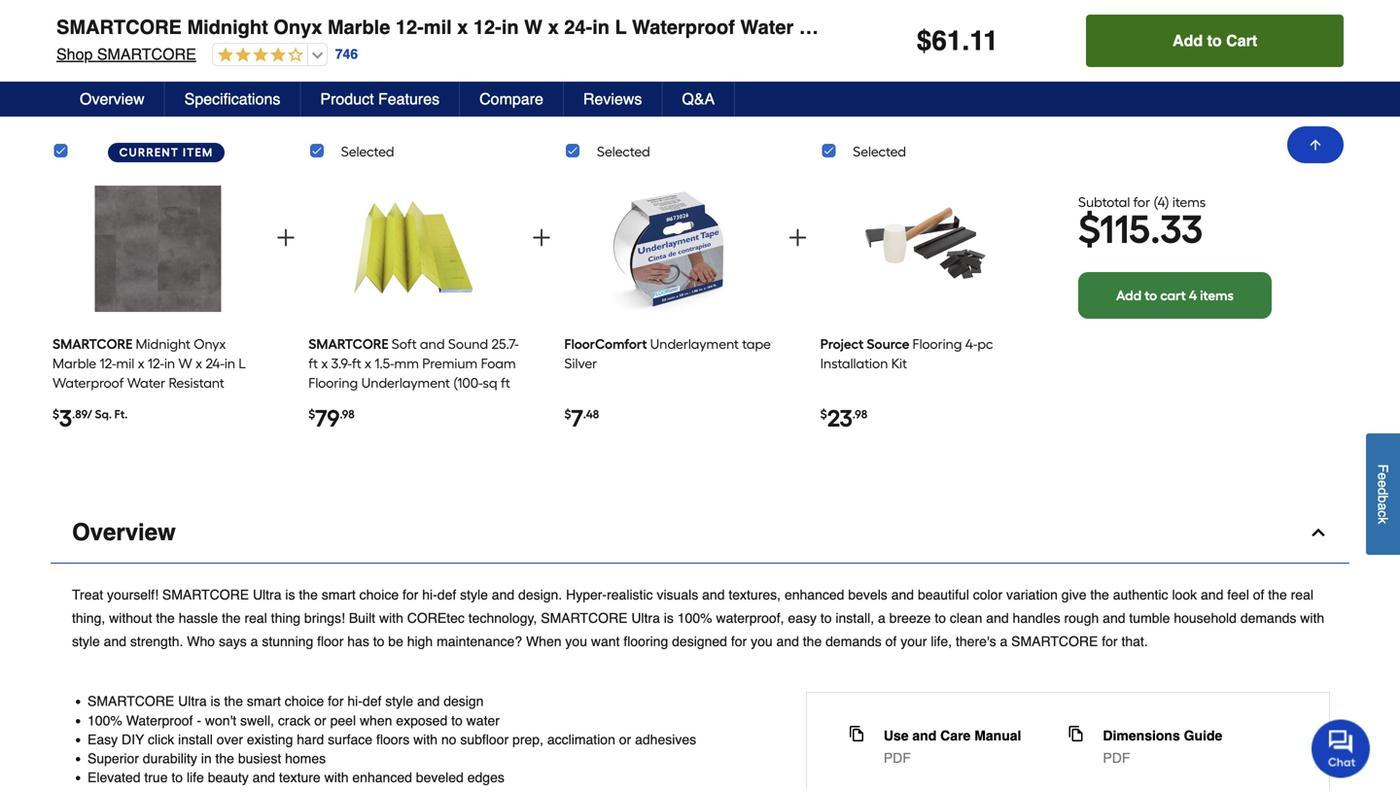 Task type: vqa. For each thing, say whether or not it's contained in the screenshot.
when on the bottom of the page
yes



Task type: locate. For each thing, give the bounding box(es) containing it.
in
[[502, 16, 519, 38], [593, 16, 610, 38], [164, 356, 175, 372], [225, 356, 235, 372], [201, 751, 212, 767]]

add to cart 4 items
[[1117, 287, 1235, 304]]

tile up carton)
[[204, 395, 225, 411]]

0 vertical spatial of
[[1254, 588, 1265, 603]]

add
[[1173, 32, 1204, 50], [1117, 287, 1142, 304]]

1 horizontal spatial enhanced
[[785, 588, 845, 603]]

smart up the swell,
[[247, 694, 281, 710]]

2 horizontal spatial selected
[[853, 144, 907, 160]]

0 horizontal spatial hi-
[[348, 694, 363, 710]]

$ 23 .98
[[821, 405, 868, 433]]

2 horizontal spatial is
[[664, 611, 674, 627]]

item
[[183, 146, 214, 160]]

1 horizontal spatial 24-
[[565, 16, 593, 38]]

0 vertical spatial smart
[[322, 588, 356, 603]]

tile inside midnight onyx marble 12-mil x 12-in w x 24-in l waterproof water resistant interlocking luxury vinyl tile flooring (15.71-sq ft/ carton)
[[204, 395, 225, 411]]

items right cart
[[1201, 287, 1235, 304]]

0 vertical spatial real
[[1292, 588, 1314, 603]]

and right use
[[913, 729, 937, 744]]

1 vertical spatial 4
[[1190, 287, 1198, 304]]

(
[[1154, 194, 1158, 211]]

1 vertical spatial l
[[239, 356, 246, 372]]

1 vertical spatial style
[[72, 634, 100, 650]]

feel
[[1228, 588, 1250, 603]]

crack
[[278, 713, 311, 729]]

k
[[1376, 518, 1392, 524]]

0 vertical spatial waterproof
[[632, 16, 735, 38]]

0 vertical spatial ft/
[[1342, 16, 1360, 38]]

1 horizontal spatial or
[[619, 732, 632, 748]]

1 horizontal spatial 4
[[1190, 287, 1198, 304]]

a right install,
[[878, 611, 886, 627]]

is down visuals
[[664, 611, 674, 627]]

use and care manual pdf
[[884, 729, 1022, 767]]

.98 right /fan
[[340, 408, 355, 422]]

2 horizontal spatial plus image
[[786, 226, 810, 249]]

cart
[[1365, 16, 1401, 38], [1227, 32, 1258, 50]]

life
[[187, 771, 204, 786]]

add for add to cart 4 items
[[1117, 287, 1142, 304]]

you left want
[[566, 634, 588, 650]]

style down thing,
[[72, 634, 100, 650]]

1 vertical spatial or
[[619, 732, 632, 748]]

1 vertical spatial real
[[245, 611, 267, 627]]

.98 down installation
[[853, 408, 868, 422]]

waterproof up 'together' on the top of page
[[632, 16, 735, 38]]

1 horizontal spatial luxury
[[1008, 16, 1073, 38]]

0 horizontal spatial or
[[314, 713, 327, 729]]

style up technology,
[[460, 588, 488, 603]]

flooring inside soft and sound 25.7- ft x 3.9-ft x 1.5-mm premium foam flooring underlayment (100-sq ft /fan fold)
[[309, 375, 358, 392]]

who
[[187, 634, 215, 650]]

mil up features
[[424, 16, 452, 38]]

stunning
[[262, 634, 314, 650]]

0 horizontal spatial 24-
[[206, 356, 225, 372]]

23 list item
[[821, 171, 1032, 460]]

sq
[[1313, 16, 1336, 38], [483, 375, 498, 392], [140, 414, 155, 431]]

floor
[[317, 634, 344, 650]]

0 vertical spatial def
[[438, 588, 457, 603]]

1 vertical spatial of
[[886, 634, 897, 650]]

choice up crack
[[285, 694, 324, 710]]

smartcore up the .89/
[[53, 336, 133, 353]]

vinyl inside midnight onyx marble 12-mil x 12-in w x 24-in l waterproof water resistant interlocking luxury vinyl tile flooring (15.71-sq ft/ carton)
[[172, 395, 200, 411]]

100% up easy
[[88, 713, 122, 729]]

1 horizontal spatial def
[[438, 588, 457, 603]]

the up says
[[222, 611, 241, 627]]

midnight up carton)
[[136, 336, 191, 353]]

0 vertical spatial (15.71-
[[1252, 16, 1313, 38]]

$ for $ 3 .89/ sq. ft.
[[53, 408, 59, 422]]

1 horizontal spatial marble
[[328, 16, 390, 38]]

0 horizontal spatial sq
[[140, 414, 155, 431]]

1 vertical spatial mil
[[116, 356, 134, 372]]

$ down installation
[[821, 408, 828, 422]]

2 .98 from the left
[[853, 408, 868, 422]]

0 horizontal spatial pdf
[[884, 751, 911, 767]]

underlayment
[[650, 336, 739, 353], [362, 375, 450, 392]]

style inside smartcore ultra is the smart choice for hi-def style and design 100% waterproof - won't swell, crack or peel when exposed to water easy diy click install over existing hard surface floors with no subfloor prep, acclimation or adhesives superior durability in the busiest homes elevated true to life beauty and texture with enhanced beveled edges
[[386, 694, 414, 710]]

1 vertical spatial waterproof
[[53, 375, 124, 392]]

demands down install,
[[826, 634, 882, 650]]

3
[[59, 405, 72, 433]]

reviews button
[[564, 82, 663, 117]]

smartcore midnight onyx marble 12-mil x 12-in w x 24-in l waterproof water resistant interlocking luxury vinyl tile flooring (15.71-sq ft/ carton) image
[[95, 178, 221, 320]]

2 selected from the left
[[597, 144, 651, 160]]

overview down shop smartcore
[[80, 90, 145, 108]]

24- up better
[[565, 16, 593, 38]]

ft/ inside midnight onyx marble 12-mil x 12-in w x 24-in l waterproof water resistant interlocking luxury vinyl tile flooring (15.71-sq ft/ carton)
[[158, 414, 173, 431]]

underlayment inside underlayment tape silver
[[650, 336, 739, 353]]

2 plus image from the left
[[530, 226, 554, 249]]

24- inside midnight onyx marble 12-mil x 12-in w x 24-in l waterproof water resistant interlocking luxury vinyl tile flooring (15.71-sq ft/ carton)
[[206, 356, 225, 372]]

$ left . on the top right of the page
[[917, 25, 932, 56]]

1 pdf from the left
[[884, 751, 911, 767]]

plus image
[[274, 226, 298, 249], [530, 226, 554, 249], [786, 226, 810, 249]]

q&a button
[[663, 82, 736, 117]]

pdf down use
[[884, 751, 911, 767]]

$ left the .89/
[[53, 408, 59, 422]]

strength.
[[130, 634, 183, 650]]

soft
[[392, 336, 417, 353]]

overview for the topmost overview button
[[80, 90, 145, 108]]

use and care manual link
[[884, 727, 1022, 746]]

plus image for 3
[[274, 226, 298, 249]]

0 vertical spatial hi-
[[422, 588, 438, 603]]

0 vertical spatial l
[[615, 16, 627, 38]]

specifications button
[[165, 82, 301, 117]]

for left that.
[[1102, 634, 1118, 650]]

1 horizontal spatial style
[[386, 694, 414, 710]]

for up peel
[[328, 694, 344, 710]]

texture
[[279, 771, 321, 786]]

is
[[285, 588, 295, 603], [664, 611, 674, 627], [211, 694, 221, 710]]

enhanced down floors
[[353, 771, 412, 786]]

brings!
[[304, 611, 345, 627]]

add for add to cart
[[1173, 32, 1204, 50]]

1 horizontal spatial underlayment
[[650, 336, 739, 353]]

surface
[[328, 732, 373, 748]]

marble up 746
[[328, 16, 390, 38]]

.
[[963, 25, 970, 56]]

4 for add to cart 4 items
[[1190, 287, 1198, 304]]

marble up the .89/
[[53, 356, 96, 372]]

1 vertical spatial tile
[[204, 395, 225, 411]]

smartcore up shop smartcore
[[56, 16, 182, 38]]

1 horizontal spatial ultra
[[253, 588, 282, 603]]

selected
[[341, 144, 394, 160], [597, 144, 651, 160], [853, 144, 907, 160]]

1 vertical spatial add
[[1117, 287, 1142, 304]]

0 vertical spatial onyx
[[274, 16, 322, 38]]

overview button down shop smartcore
[[60, 82, 165, 117]]

choice up built
[[360, 588, 399, 603]]

1 vertical spatial choice
[[285, 694, 324, 710]]

1 horizontal spatial .98
[[853, 408, 868, 422]]

3 selected from the left
[[853, 144, 907, 160]]

2 you from the left
[[751, 634, 773, 650]]

choice inside treat yourself! smartcore ultra is the smart choice for hi-def style and design. hyper-realistic visuals and textures, enhanced bevels and beautiful color variation give the authentic look and feel of the real thing, without the hassle the real thing brings! built with coretec technology, smartcore ultra is 100% waterproof, easy to install, a breeze to clean and handles rough and tumble household demands with style and strength. who says a stunning floor has to be high maintenance? when you want flooring designed for you and the demands of your life, there's a smartcore for that.
[[360, 588, 399, 603]]

1 horizontal spatial pdf
[[1104, 751, 1131, 767]]

smartcore up 3.9- at the left
[[309, 336, 389, 353]]

pc
[[978, 336, 994, 353]]

smart
[[322, 588, 356, 603], [247, 694, 281, 710]]

tile
[[1130, 16, 1163, 38], [204, 395, 225, 411]]

0 horizontal spatial def
[[363, 694, 382, 710]]

.98 inside $ 23 .98
[[853, 408, 868, 422]]

the
[[299, 588, 318, 603], [1091, 588, 1110, 603], [1269, 588, 1288, 603], [156, 611, 175, 627], [222, 611, 241, 627], [803, 634, 822, 650], [224, 694, 243, 710], [215, 751, 234, 767]]

def up when
[[363, 694, 382, 710]]

subtotal
[[1079, 194, 1131, 211]]

0 horizontal spatial add
[[1117, 287, 1142, 304]]

0 vertical spatial overview
[[80, 90, 145, 108]]

1 selected from the left
[[341, 144, 394, 160]]

and down without
[[104, 634, 127, 650]]

smartcore inside 3 list item
[[53, 336, 133, 353]]

midnight
[[187, 16, 268, 38], [136, 336, 191, 353]]

easy
[[88, 732, 118, 748]]

beveled
[[416, 771, 464, 786]]

hi- up peel
[[348, 694, 363, 710]]

0 vertical spatial choice
[[360, 588, 399, 603]]

1 vertical spatial midnight
[[136, 336, 191, 353]]

$ inside subtotal for ( 4 ) items $ 115 .33
[[1079, 206, 1100, 253]]

ultra inside smartcore ultra is the smart choice for hi-def style and design 100% waterproof - won't swell, crack or peel when exposed to water easy diy click install over existing hard surface floors with no subfloor prep, acclimation or adhesives superior durability in the busiest homes elevated true to life beauty and texture with enhanced beveled edges
[[178, 694, 207, 710]]

enhanced up easy
[[785, 588, 845, 603]]

1 vertical spatial onyx
[[194, 336, 226, 353]]

smartcore down hyper-
[[541, 611, 628, 627]]

2 vertical spatial style
[[386, 694, 414, 710]]

def up coretec on the left bottom of the page
[[438, 588, 457, 603]]

3 plus image from the left
[[786, 226, 810, 249]]

smartcore right "shop"
[[97, 45, 196, 63]]

def inside treat yourself! smartcore ultra is the smart choice for hi-def style and design. hyper-realistic visuals and textures, enhanced bevels and beautiful color variation give the authentic look and feel of the real thing, without the hassle the real thing brings! built with coretec technology, smartcore ultra is 100% waterproof, easy to install, a breeze to clean and handles rough and tumble household demands with style and strength. who says a stunning floor has to be high maintenance? when you want flooring designed for you and the demands of your life, there's a smartcore for that.
[[438, 588, 457, 603]]

install,
[[836, 611, 875, 627]]

4 for subtotal for ( 4 ) items $ 115 .33
[[1158, 194, 1166, 211]]

add inside button
[[1173, 32, 1204, 50]]

waterproof up the .89/
[[53, 375, 124, 392]]

water up 'together' on the top of page
[[741, 16, 794, 38]]

1 vertical spatial ultra
[[632, 611, 660, 627]]

11
[[970, 25, 999, 56]]

add to cart
[[1173, 32, 1258, 50]]

24- up carton)
[[206, 356, 225, 372]]

0 horizontal spatial tile
[[204, 395, 225, 411]]

ultra up thing
[[253, 588, 282, 603]]

waterproof for midnight onyx marble 12-mil x 12-in w x 24-in l waterproof water resistant interlocking luxury vinyl tile flooring (15.71-sq ft/ carton)
[[53, 375, 124, 392]]

flooring
[[624, 634, 669, 650]]

is up won't
[[211, 694, 221, 710]]

1 horizontal spatial tile
[[1130, 16, 1163, 38]]

of
[[1254, 588, 1265, 603], [886, 634, 897, 650]]

ultra up the flooring
[[632, 611, 660, 627]]

0 vertical spatial ultra
[[253, 588, 282, 603]]

$ left (
[[1079, 206, 1100, 253]]

and
[[420, 336, 445, 353], [492, 588, 515, 603], [703, 588, 725, 603], [892, 588, 915, 603], [1202, 588, 1224, 603], [987, 611, 1010, 627], [1103, 611, 1126, 627], [104, 634, 127, 650], [777, 634, 800, 650], [417, 694, 440, 710], [913, 729, 937, 744], [253, 771, 275, 786]]

underlayment inside soft and sound 25.7- ft x 3.9-ft x 1.5-mm premium foam flooring underlayment (100-sq ft /fan fold)
[[362, 375, 450, 392]]

acclimation
[[548, 732, 616, 748]]

4 inside subtotal for ( 4 ) items $ 115 .33
[[1158, 194, 1166, 211]]

enhanced inside smartcore ultra is the smart choice for hi-def style and design 100% waterproof - won't swell, crack or peel when exposed to water easy diy click install over existing hard surface floors with no subfloor prep, acclimation or adhesives superior durability in the busiest homes elevated true to life beauty and texture with enhanced beveled edges
[[353, 771, 412, 786]]

underlayment left tape
[[650, 336, 739, 353]]

1 .98 from the left
[[340, 408, 355, 422]]

plus image for 7
[[786, 226, 810, 249]]

100% up designed
[[678, 611, 713, 627]]

items inside subtotal for ( 4 ) items $ 115 .33
[[1173, 194, 1207, 211]]

0 horizontal spatial ft/
[[158, 414, 173, 431]]

adhesives
[[635, 732, 697, 748]]

the up the strength.
[[156, 611, 175, 627]]

0 vertical spatial items
[[1173, 194, 1207, 211]]

smart up 'brings!' on the left of the page
[[322, 588, 356, 603]]

1 vertical spatial sq
[[483, 375, 498, 392]]

$ inside $ 79 .98
[[309, 408, 315, 422]]

$ for $ 7 .48
[[565, 408, 572, 422]]

waterproof inside midnight onyx marble 12-mil x 12-in w x 24-in l waterproof water resistant interlocking luxury vinyl tile flooring (15.71-sq ft/ carton)
[[53, 375, 124, 392]]

or left adhesives
[[619, 732, 632, 748]]

a up k
[[1376, 503, 1392, 511]]

pdf down dimensions
[[1104, 751, 1131, 767]]

flooring inside midnight onyx marble 12-mil x 12-in w x 24-in l waterproof water resistant interlocking luxury vinyl tile flooring (15.71-sq ft/ carton)
[[53, 414, 102, 431]]

e
[[1376, 473, 1392, 481], [1376, 481, 1392, 488]]

0 horizontal spatial water
[[127, 375, 166, 392]]

1 vertical spatial 24-
[[206, 356, 225, 372]]

ft left 3.9- at the left
[[309, 356, 318, 372]]

the down easy
[[803, 634, 822, 650]]

luxury right sq.
[[127, 395, 168, 411]]

midnight up 4.3 stars image
[[187, 16, 268, 38]]

ft down the foam
[[501, 375, 511, 392]]

e up d
[[1376, 473, 1392, 481]]

enhanced inside treat yourself! smartcore ultra is the smart choice for hi-def style and design. hyper-realistic visuals and textures, enhanced bevels and beautiful color variation give the authentic look and feel of the real thing, without the hassle the real thing brings! built with coretec technology, smartcore ultra is 100% waterproof, easy to install, a breeze to clean and handles rough and tumble household demands with style and strength. who says a stunning floor has to be high maintenance? when you want flooring designed for you and the demands of your life, there's a smartcore for that.
[[785, 588, 845, 603]]

79 list item
[[309, 171, 519, 460]]

w up carton)
[[178, 356, 192, 372]]

1 horizontal spatial selected
[[597, 144, 651, 160]]

use
[[884, 729, 909, 744]]

$ inside '$ 7 .48'
[[565, 408, 572, 422]]

100% inside treat yourself! smartcore ultra is the smart choice for hi-def style and design. hyper-realistic visuals and textures, enhanced bevels and beautiful color variation give the authentic look and feel of the real thing, without the hassle the real thing brings! built with coretec technology, smartcore ultra is 100% waterproof, easy to install, a breeze to clean and handles rough and tumble household demands with style and strength. who says a stunning floor has to be high maintenance? when you want flooring designed for you and the demands of your life, there's a smartcore for that.
[[678, 611, 713, 627]]

that.
[[1122, 634, 1149, 650]]

luxury right 11
[[1008, 16, 1073, 38]]

1 vertical spatial enhanced
[[353, 771, 412, 786]]

$ 61 . 11
[[917, 25, 999, 56]]

0 horizontal spatial (15.71-
[[105, 414, 140, 431]]

breeze
[[890, 611, 932, 627]]

of right feel
[[1254, 588, 1265, 603]]

1 you from the left
[[566, 634, 588, 650]]

and up premium
[[420, 336, 445, 353]]

0 horizontal spatial interlocking
[[53, 395, 124, 411]]

0 horizontal spatial of
[[886, 634, 897, 650]]

1 vertical spatial smart
[[247, 694, 281, 710]]

1 horizontal spatial you
[[751, 634, 773, 650]]

of left your
[[886, 634, 897, 650]]

1 horizontal spatial is
[[285, 588, 295, 603]]

real left thing
[[245, 611, 267, 627]]

0 horizontal spatial selected
[[341, 144, 394, 160]]

$ for $ 79 .98
[[309, 408, 315, 422]]

sq inside midnight onyx marble 12-mil x 12-in w x 24-in l waterproof water resistant interlocking luxury vinyl tile flooring (15.71-sq ft/ carton)
[[140, 414, 155, 431]]

0 horizontal spatial luxury
[[127, 395, 168, 411]]

100%
[[678, 611, 713, 627], [88, 713, 122, 729]]

document image
[[849, 727, 865, 742]]

design.
[[519, 588, 563, 603]]

0 vertical spatial 100%
[[678, 611, 713, 627]]

0 horizontal spatial enhanced
[[353, 771, 412, 786]]

1 vertical spatial overview
[[72, 520, 176, 546]]

2 pdf from the left
[[1104, 751, 1131, 767]]

onyx up carton)
[[194, 336, 226, 353]]

0 vertical spatial vinyl
[[1078, 16, 1125, 38]]

0 vertical spatial 4
[[1158, 194, 1166, 211]]

overview button up visuals
[[51, 503, 1350, 564]]

0 vertical spatial tile
[[1130, 16, 1163, 38]]

l inside midnight onyx marble 12-mil x 12-in w x 24-in l waterproof water resistant interlocking luxury vinyl tile flooring (15.71-sq ft/ carton)
[[239, 356, 246, 372]]

a inside "button"
[[1376, 503, 1392, 511]]

diy
[[122, 732, 144, 748]]

style
[[460, 588, 488, 603], [72, 634, 100, 650], [386, 694, 414, 710]]

interlocking
[[893, 16, 1003, 38], [53, 395, 124, 411]]

1 vertical spatial water
[[127, 375, 166, 392]]

or up hard
[[314, 713, 327, 729]]

$ left .48
[[565, 408, 572, 422]]

floorcomfort underlayment tape silver image
[[607, 178, 733, 320]]

waterproof,
[[716, 611, 785, 627]]

0 vertical spatial is
[[285, 588, 295, 603]]

has
[[348, 634, 370, 650]]

100% inside smartcore ultra is the smart choice for hi-def style and design 100% waterproof - won't swell, crack or peel when exposed to water easy diy click install over existing hard surface floors with no subfloor prep, acclimation or adhesives superior durability in the busiest homes elevated true to life beauty and texture with enhanced beveled edges
[[88, 713, 122, 729]]

style up the exposed
[[386, 694, 414, 710]]

for down waterproof,
[[731, 634, 747, 650]]

you down waterproof,
[[751, 634, 773, 650]]

product features
[[320, 90, 440, 108]]

1 horizontal spatial vinyl
[[1078, 16, 1125, 38]]

rough
[[1065, 611, 1100, 627]]

choice
[[360, 588, 399, 603], [285, 694, 324, 710]]

hi- inside treat yourself! smartcore ultra is the smart choice for hi-def style and design. hyper-realistic visuals and textures, enhanced bevels and beautiful color variation give the authentic look and feel of the real thing, without the hassle the real thing brings! built with coretec technology, smartcore ultra is 100% waterproof, easy to install, a breeze to clean and handles rough and tumble household demands with style and strength. who says a stunning floor has to be high maintenance? when you want flooring designed for you and the demands of your life, there's a smartcore for that.
[[422, 588, 438, 603]]

current item
[[119, 146, 214, 160]]

2 vertical spatial waterproof
[[126, 713, 193, 729]]

0 horizontal spatial choice
[[285, 694, 324, 710]]

1 vertical spatial luxury
[[127, 395, 168, 411]]

1 vertical spatial def
[[363, 694, 382, 710]]

1 plus image from the left
[[274, 226, 298, 249]]

and up 'breeze'
[[892, 588, 915, 603]]

real right feel
[[1292, 588, 1314, 603]]

realistic
[[607, 588, 653, 603]]

.98 inside $ 79 .98
[[340, 408, 355, 422]]

0 horizontal spatial cart
[[1227, 32, 1258, 50]]

1 horizontal spatial 100%
[[678, 611, 713, 627]]

ultra up -
[[178, 694, 207, 710]]

0 horizontal spatial w
[[178, 356, 192, 372]]

waterproof inside smartcore ultra is the smart choice for hi-def style and design 100% waterproof - won't swell, crack or peel when exposed to water easy diy click install over existing hard surface floors with no subfloor prep, acclimation or adhesives superior durability in the busiest homes elevated true to life beauty and texture with enhanced beveled edges
[[126, 713, 193, 729]]

underlayment tape silver
[[565, 336, 771, 372]]

1 horizontal spatial (15.71-
[[1252, 16, 1313, 38]]

$ for $ 23 .98
[[821, 408, 828, 422]]

waterproof
[[632, 16, 735, 38], [53, 375, 124, 392], [126, 713, 193, 729]]

1 vertical spatial 100%
[[88, 713, 122, 729]]

high
[[407, 634, 433, 650]]

smartcore inside 79 list item
[[309, 336, 389, 353]]

the up 'beauty'
[[215, 751, 234, 767]]

$ inside $ 23 .98
[[821, 408, 828, 422]]

the up 'brings!' on the left of the page
[[299, 588, 318, 603]]

25.7-
[[492, 336, 519, 353]]

0 horizontal spatial you
[[566, 634, 588, 650]]

0 horizontal spatial resistant
[[169, 375, 224, 392]]

for inside smartcore ultra is the smart choice for hi-def style and design 100% waterproof - won't swell, crack or peel when exposed to water easy diy click install over existing hard surface floors with no subfloor prep, acclimation or adhesives superior durability in the busiest homes elevated true to life beauty and texture with enhanced beveled edges
[[328, 694, 344, 710]]

is inside smartcore ultra is the smart choice for hi-def style and design 100% waterproof - won't swell, crack or peel when exposed to water easy diy click install over existing hard surface floors with no subfloor prep, acclimation or adhesives superior durability in the busiest homes elevated true to life beauty and texture with enhanced beveled edges
[[211, 694, 221, 710]]

4 right cart
[[1190, 287, 1198, 304]]

0 horizontal spatial l
[[239, 356, 246, 372]]

hi- up coretec on the left bottom of the page
[[422, 588, 438, 603]]

true
[[144, 771, 168, 786]]

you
[[566, 634, 588, 650], [751, 634, 773, 650]]

thing,
[[72, 611, 105, 627]]

chat invite button image
[[1312, 719, 1372, 779]]

water up the ft. at the left
[[127, 375, 166, 392]]

$ inside the '$ 3 .89/ sq. ft.'
[[53, 408, 59, 422]]

0 horizontal spatial marble
[[53, 356, 96, 372]]

waterproof up click
[[126, 713, 193, 729]]

f e e d b a c k
[[1376, 465, 1392, 524]]

to inside button
[[1208, 32, 1223, 50]]

tile left add to cart
[[1130, 16, 1163, 38]]

underlayment down mm
[[362, 375, 450, 392]]

ft left 1.5-
[[352, 356, 362, 372]]



Task type: describe. For each thing, give the bounding box(es) containing it.
dimensions guide link
[[1104, 727, 1223, 746]]

3.9-
[[331, 356, 352, 372]]

better together
[[559, 61, 764, 89]]

smartcore soft and sound 25.7-ft x 3.9-ft x 1.5-mm premium foam flooring underlayment (100-sq ft /fan fold) image
[[351, 178, 477, 320]]

1 e from the top
[[1376, 473, 1392, 481]]

household
[[1175, 611, 1237, 627]]

water
[[467, 713, 500, 729]]

and inside use and care manual pdf
[[913, 729, 937, 744]]

product features button
[[301, 82, 460, 117]]

arrow up image
[[1309, 137, 1324, 153]]

1 horizontal spatial mil
[[424, 16, 452, 38]]

3 list item
[[53, 171, 263, 460]]

the up won't
[[224, 694, 243, 710]]

1 horizontal spatial cart
[[1365, 16, 1401, 38]]

0 horizontal spatial real
[[245, 611, 267, 627]]

variation
[[1007, 588, 1058, 603]]

reviews
[[584, 90, 642, 108]]

f e e d b a c k button
[[1367, 434, 1401, 555]]

resistant inside midnight onyx marble 12-mil x 12-in w x 24-in l waterproof water resistant interlocking luxury vinyl tile flooring (15.71-sq ft/ carton)
[[169, 375, 224, 392]]

(15.71- inside midnight onyx marble 12-mil x 12-in w x 24-in l waterproof water resistant interlocking luxury vinyl tile flooring (15.71-sq ft/ carton)
[[105, 414, 140, 431]]

2 horizontal spatial sq
[[1313, 16, 1336, 38]]

busiest
[[238, 751, 281, 767]]

ft.
[[114, 408, 128, 422]]

elevated
[[88, 771, 141, 786]]

for inside subtotal for ( 4 ) items $ 115 .33
[[1134, 194, 1151, 211]]

marble inside midnight onyx marble 12-mil x 12-in w x 24-in l waterproof water resistant interlocking luxury vinyl tile flooring (15.71-sq ft/ carton)
[[53, 356, 96, 372]]

smartcore midnight onyx marble 12-mil x 12-in w x 24-in l waterproof water resistant interlocking luxury vinyl tile flooring (15.71-sq ft/ cart
[[56, 16, 1401, 38]]

d
[[1376, 488, 1392, 496]]

c
[[1376, 511, 1392, 518]]

0 vertical spatial midnight
[[187, 16, 268, 38]]

0 horizontal spatial demands
[[826, 634, 882, 650]]

edges
[[468, 771, 505, 786]]

product
[[320, 90, 374, 108]]

.98 for 79
[[340, 408, 355, 422]]

a right there's
[[1001, 634, 1008, 650]]

better together heading
[[51, 60, 1273, 91]]

1 horizontal spatial ft
[[352, 356, 362, 372]]

23
[[828, 405, 853, 433]]

says
[[219, 634, 247, 650]]

746
[[335, 46, 358, 62]]

1 horizontal spatial real
[[1292, 588, 1314, 603]]

chevron up image
[[1309, 524, 1329, 543]]

the right give
[[1091, 588, 1110, 603]]

dimensions
[[1104, 729, 1181, 744]]

0 horizontal spatial style
[[72, 634, 100, 650]]

selected for 7
[[597, 144, 651, 160]]

over
[[217, 732, 243, 748]]

hassle
[[179, 611, 218, 627]]

$ 7 .48
[[565, 405, 600, 433]]

$ 79 .98
[[309, 405, 355, 433]]

waterproof for smartcore ultra is the smart choice for hi-def style and design 100% waterproof - won't swell, crack or peel when exposed to water easy diy click install over existing hard surface floors with no subfloor prep, acclimation or adhesives superior durability in the busiest homes elevated true to life beauty and texture with enhanced beveled edges
[[126, 713, 193, 729]]

$ for $ 61 . 11
[[917, 25, 932, 56]]

in inside smartcore ultra is the smart choice for hi-def style and design 100% waterproof - won't swell, crack or peel when exposed to water easy diy click install over existing hard surface floors with no subfloor prep, acclimation or adhesives superior durability in the busiest homes elevated true to life beauty and texture with enhanced beveled edges
[[201, 751, 212, 767]]

flooring inside flooring 4-pc installation kit
[[913, 336, 963, 353]]

0 vertical spatial luxury
[[1008, 16, 1073, 38]]

and right visuals
[[703, 588, 725, 603]]

floors
[[376, 732, 410, 748]]

luxury inside midnight onyx marble 12-mil x 12-in w x 24-in l waterproof water resistant interlocking luxury vinyl tile flooring (15.71-sq ft/ carton)
[[127, 395, 168, 411]]

and up the exposed
[[417, 694, 440, 710]]

visuals
[[657, 588, 699, 603]]

color
[[974, 588, 1003, 603]]

a right says
[[251, 634, 258, 650]]

hard
[[297, 732, 324, 748]]

0 vertical spatial water
[[741, 16, 794, 38]]

clean
[[950, 611, 983, 627]]

smartcore inside smartcore ultra is the smart choice for hi-def style and design 100% waterproof - won't swell, crack or peel when exposed to water easy diy click install over existing hard surface floors with no subfloor prep, acclimation or adhesives superior durability in the busiest homes elevated true to life beauty and texture with enhanced beveled edges
[[88, 694, 174, 710]]

mm
[[395, 356, 419, 372]]

kit
[[892, 356, 908, 372]]

hi- inside smartcore ultra is the smart choice for hi-def style and design 100% waterproof - won't swell, crack or peel when exposed to water easy diy click install over existing hard surface floors with no subfloor prep, acclimation or adhesives superior durability in the busiest homes elevated true to life beauty and texture with enhanced beveled edges
[[348, 694, 363, 710]]

interlocking inside midnight onyx marble 12-mil x 12-in w x 24-in l waterproof water resistant interlocking luxury vinyl tile flooring (15.71-sq ft/ carton)
[[53, 395, 124, 411]]

(100-
[[454, 375, 483, 392]]

with down the exposed
[[414, 732, 438, 748]]

selected for 23
[[853, 144, 907, 160]]

smartcore up the hassle
[[162, 588, 249, 603]]

premium
[[422, 356, 478, 372]]

the right feel
[[1269, 588, 1288, 603]]

def inside smartcore ultra is the smart choice for hi-def style and design 100% waterproof - won't swell, crack or peel when exposed to water easy diy click install over existing hard surface floors with no subfloor prep, acclimation or adhesives superior durability in the busiest homes elevated true to life beauty and texture with enhanced beveled edges
[[363, 694, 382, 710]]

hyper-
[[566, 588, 607, 603]]

w inside midnight onyx marble 12-mil x 12-in w x 24-in l waterproof water resistant interlocking luxury vinyl tile flooring (15.71-sq ft/ carton)
[[178, 356, 192, 372]]

midnight onyx marble 12-mil x 12-in w x 24-in l waterproof water resistant interlocking luxury vinyl tile flooring (15.71-sq ft/ carton)
[[53, 336, 246, 431]]

cart inside button
[[1227, 32, 1258, 50]]

smart inside treat yourself! smartcore ultra is the smart choice for hi-def style and design. hyper-realistic visuals and textures, enhanced bevels and beautiful color variation give the authentic look and feel of the real thing, without the hassle the real thing brings! built with coretec technology, smartcore ultra is 100% waterproof, easy to install, a breeze to clean and handles rough and tumble household demands with style and strength. who says a stunning floor has to be high maintenance? when you want flooring designed for you and the demands of your life, there's a smartcore for that.
[[322, 588, 356, 603]]

shop
[[56, 45, 93, 63]]

tape
[[743, 336, 771, 353]]

bevels
[[849, 588, 888, 603]]

designed
[[672, 634, 728, 650]]

current
[[119, 146, 179, 160]]

1 horizontal spatial resistant
[[800, 16, 887, 38]]

4.3 stars image
[[213, 47, 303, 65]]

soft and sound 25.7- ft x 3.9-ft x 1.5-mm premium foam flooring underlayment (100-sq ft /fan fold)
[[309, 336, 519, 411]]

0 vertical spatial overview button
[[60, 82, 165, 117]]

2 horizontal spatial ultra
[[632, 611, 660, 627]]

b
[[1376, 496, 1392, 503]]

maintenance?
[[437, 634, 522, 650]]

give
[[1062, 588, 1087, 603]]

overview for the bottommost overview button
[[72, 520, 176, 546]]

1 vertical spatial overview button
[[51, 503, 1350, 564]]

1 vertical spatial items
[[1201, 287, 1235, 304]]

2 horizontal spatial style
[[460, 588, 488, 603]]

existing
[[247, 732, 293, 748]]

sq inside soft and sound 25.7- ft x 3.9-ft x 1.5-mm premium foam flooring underlayment (100-sq ft /fan fold)
[[483, 375, 498, 392]]

source
[[867, 336, 910, 353]]

beautiful
[[918, 588, 970, 603]]

choice inside smartcore ultra is the smart choice for hi-def style and design 100% waterproof - won't swell, crack or peel when exposed to water easy diy click install over existing hard surface floors with no subfloor prep, acclimation or adhesives superior durability in the busiest homes elevated true to life beauty and texture with enhanced beveled edges
[[285, 694, 324, 710]]

be
[[388, 634, 404, 650]]

selected for 79
[[341, 144, 394, 160]]

smartcore ultra is the smart choice for hi-def style and design 100% waterproof - won't swell, crack or peel when exposed to water easy diy click install over existing hard surface floors with no subfloor prep, acclimation or adhesives superior durability in the busiest homes elevated true to life beauty and texture with enhanced beveled edges
[[88, 694, 697, 786]]

together
[[645, 61, 764, 89]]

onyx inside midnight onyx marble 12-mil x 12-in w x 24-in l waterproof water resistant interlocking luxury vinyl tile flooring (15.71-sq ft/ carton)
[[194, 336, 226, 353]]

q&a
[[682, 90, 715, 108]]

with up be
[[379, 611, 404, 627]]

1 horizontal spatial of
[[1254, 588, 1265, 603]]

1 horizontal spatial demands
[[1241, 611, 1297, 627]]

and inside soft and sound 25.7- ft x 3.9-ft x 1.5-mm premium foam flooring underlayment (100-sq ft /fan fold)
[[420, 336, 445, 353]]

there's
[[956, 634, 997, 650]]

installation
[[821, 356, 889, 372]]

project source flooring 4-pc installation kit image
[[863, 178, 989, 320]]

subfloor
[[461, 732, 509, 748]]

add to cart 4 items link
[[1079, 272, 1273, 319]]

0 vertical spatial 24-
[[565, 16, 593, 38]]

authentic
[[1114, 588, 1169, 603]]

handles
[[1013, 611, 1061, 627]]

beauty
[[208, 771, 249, 786]]

care
[[941, 729, 971, 744]]

smartcore down handles
[[1012, 634, 1099, 650]]

exposed
[[396, 713, 448, 729]]

pdf inside use and care manual pdf
[[884, 751, 911, 767]]

0 vertical spatial or
[[314, 713, 327, 729]]

add to cart button
[[1087, 15, 1345, 67]]

and up that.
[[1103, 611, 1126, 627]]

peel
[[330, 713, 356, 729]]

prep,
[[513, 732, 544, 748]]

/fan
[[309, 395, 337, 411]]

smart inside smartcore ultra is the smart choice for hi-def style and design 100% waterproof - won't swell, crack or peel when exposed to water easy diy click install over existing hard surface floors with no subfloor prep, acclimation or adhesives superior durability in the busiest homes elevated true to life beauty and texture with enhanced beveled edges
[[247, 694, 281, 710]]

life,
[[931, 634, 953, 650]]

and down easy
[[777, 634, 800, 650]]

115
[[1100, 206, 1151, 253]]

project
[[821, 336, 864, 353]]

1 horizontal spatial w
[[525, 16, 543, 38]]

0 horizontal spatial ft
[[309, 356, 318, 372]]

-
[[197, 713, 201, 729]]

pdf inside dimensions guide pdf
[[1104, 751, 1131, 767]]

shop smartcore
[[56, 45, 196, 63]]

)
[[1166, 194, 1170, 211]]

sound
[[448, 336, 489, 353]]

midnight inside midnight onyx marble 12-mil x 12-in w x 24-in l waterproof water resistant interlocking luxury vinyl tile flooring (15.71-sq ft/ carton)
[[136, 336, 191, 353]]

f
[[1376, 465, 1392, 473]]

79
[[315, 405, 340, 433]]

cart
[[1161, 287, 1187, 304]]

7 list item
[[565, 171, 775, 460]]

1.5-
[[375, 356, 395, 372]]

2 e from the top
[[1376, 481, 1392, 488]]

water inside midnight onyx marble 12-mil x 12-in w x 24-in l waterproof water resistant interlocking luxury vinyl tile flooring (15.71-sq ft/ carton)
[[127, 375, 166, 392]]

built
[[349, 611, 376, 627]]

technology,
[[469, 611, 537, 627]]

with down homes
[[325, 771, 349, 786]]

and down color
[[987, 611, 1010, 627]]

mil inside midnight onyx marble 12-mil x 12-in w x 24-in l waterproof water resistant interlocking luxury vinyl tile flooring (15.71-sq ft/ carton)
[[116, 356, 134, 372]]

manual
[[975, 729, 1022, 744]]

.48
[[584, 408, 600, 422]]

foam
[[481, 356, 516, 372]]

treat
[[72, 588, 103, 603]]

1 horizontal spatial l
[[615, 16, 627, 38]]

fold)
[[340, 395, 368, 411]]

plus image for 79
[[530, 226, 554, 249]]

compare
[[480, 90, 544, 108]]

easy
[[788, 611, 817, 627]]

.98 for 23
[[853, 408, 868, 422]]

treat yourself! smartcore ultra is the smart choice for hi-def style and design. hyper-realistic visuals and textures, enhanced bevels and beautiful color variation give the authentic look and feel of the real thing, without the hassle the real thing brings! built with coretec technology, smartcore ultra is 100% waterproof, easy to install, a breeze to clean and handles rough and tumble household demands with style and strength. who says a stunning floor has to be high maintenance? when you want flooring designed for you and the demands of your life, there's a smartcore for that.
[[72, 588, 1325, 650]]

and up 'household'
[[1202, 588, 1224, 603]]

with down chevron up 'icon' in the bottom right of the page
[[1301, 611, 1325, 627]]

0 vertical spatial marble
[[328, 16, 390, 38]]

and down busiest
[[253, 771, 275, 786]]

2 horizontal spatial ft
[[501, 375, 511, 392]]

document image
[[1069, 727, 1084, 742]]

0 vertical spatial interlocking
[[893, 16, 1003, 38]]

for up coretec on the left bottom of the page
[[403, 588, 419, 603]]

and up technology,
[[492, 588, 515, 603]]



